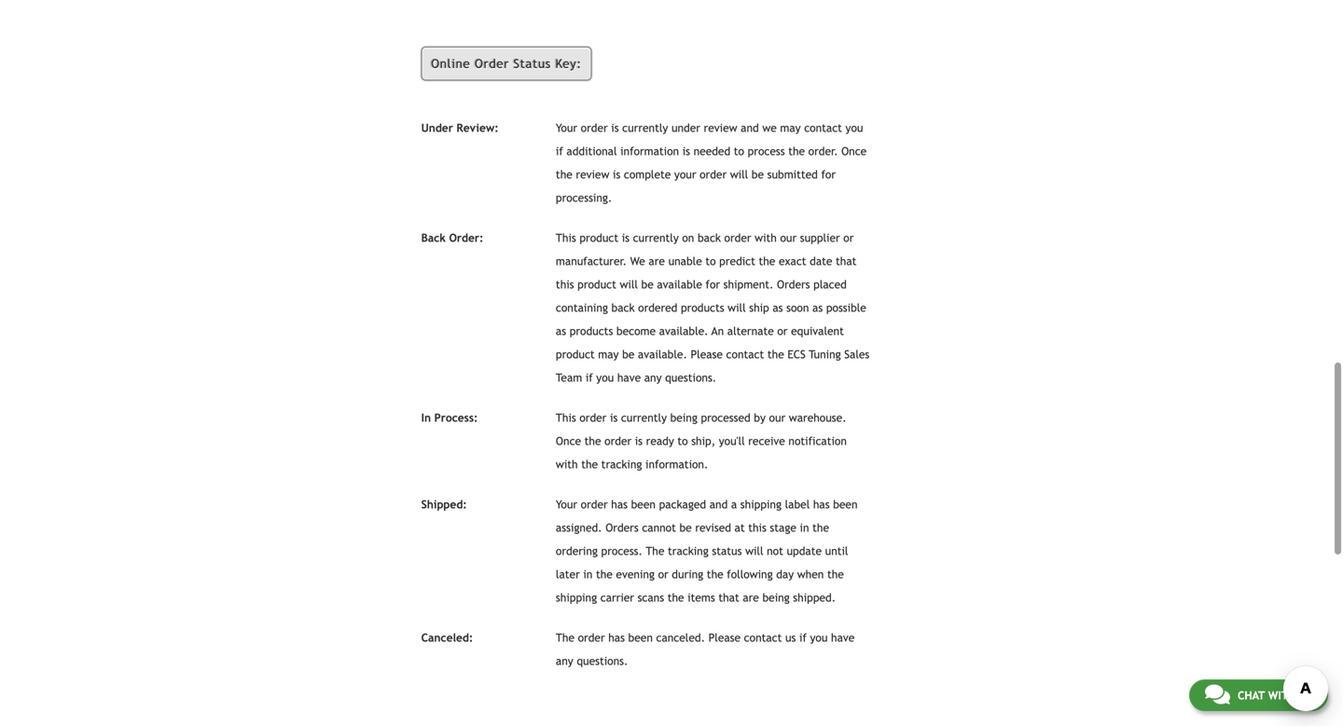 Task type: vqa. For each thing, say whether or not it's contained in the screenshot.
The order has been canceled. Please contact us if you have any questions.'s has
yes



Task type: locate. For each thing, give the bounding box(es) containing it.
back right on
[[698, 231, 721, 244]]

1 vertical spatial products
[[570, 325, 613, 338]]

currently inside your order is currently under review and we may contact you if additional information is needed to process the order. once the review is complete your order will be submitted for processing.
[[623, 121, 668, 134]]

0 vertical spatial may
[[780, 121, 801, 134]]

questions. down the carrier
[[577, 655, 628, 668]]

in process:
[[421, 411, 478, 425]]

for inside the this product is currently on back order with our supplier or manufacturer. we are unable to predict the exact date that this product will be available for shipment. orders placed containing back ordered products will ship as soon as possible as products become available. an alternate or equivalent product may be available. please contact the ecs tuning sales team if you have any questions.
[[706, 278, 720, 291]]

1 vertical spatial and
[[710, 498, 728, 511]]

currently for information
[[623, 121, 668, 134]]

to inside the this product is currently on back order with our supplier or manufacturer. we are unable to predict the exact date that this product will be available for shipment. orders placed containing back ordered products will ship as soon as possible as products become available. an alternate or equivalent product may be available. please contact the ecs tuning sales team if you have any questions.
[[706, 255, 716, 268]]

0 horizontal spatial tracking
[[602, 458, 642, 471]]

1 vertical spatial please
[[709, 632, 741, 645]]

0 vertical spatial have
[[618, 371, 641, 384]]

manufacturer.
[[556, 255, 627, 268]]

0 vertical spatial tracking
[[602, 458, 642, 471]]

0 horizontal spatial shipping
[[556, 592, 597, 605]]

1 horizontal spatial may
[[780, 121, 801, 134]]

any inside the order has been canceled. please contact us if you have any questions.
[[556, 655, 574, 668]]

is left ready
[[635, 435, 643, 448]]

online
[[431, 56, 471, 71]]

0 vertical spatial for
[[822, 168, 836, 181]]

2 horizontal spatial as
[[813, 301, 823, 314]]

has up process.
[[611, 498, 628, 511]]

shipment.
[[724, 278, 774, 291]]

currently up we
[[633, 231, 679, 244]]

1 vertical spatial if
[[586, 371, 593, 384]]

that right items
[[719, 592, 740, 605]]

1 vertical spatial tracking
[[668, 545, 709, 558]]

1 vertical spatial back
[[612, 301, 635, 314]]

0 horizontal spatial questions.
[[577, 655, 628, 668]]

contact
[[804, 121, 842, 134], [726, 348, 764, 361], [744, 632, 782, 645]]

the
[[789, 145, 805, 158], [556, 168, 573, 181], [759, 255, 776, 268], [768, 348, 784, 361], [585, 435, 601, 448], [581, 458, 598, 471], [813, 522, 829, 535], [596, 568, 613, 581], [707, 568, 724, 581], [828, 568, 844, 581], [668, 592, 684, 605]]

products
[[681, 301, 725, 314], [570, 325, 613, 338]]

for down the order.
[[822, 168, 836, 181]]

0 vertical spatial any
[[644, 371, 662, 384]]

or inside your order has been packaged and a shipping label has been assigned. orders cannot be revised at this stage in the ordering process. the tracking status will not update until later in the evening or during the following day when the shipping carrier scans the items that are being shipped.
[[658, 568, 669, 581]]

available. down become
[[638, 348, 688, 361]]

1 vertical spatial product
[[578, 278, 617, 291]]

have inside the this product is currently on back order with our supplier or manufacturer. we are unable to predict the exact date that this product will be available for shipment. orders placed containing back ordered products will ship as soon as possible as products become available. an alternate or equivalent product may be available. please contact the ecs tuning sales team if you have any questions.
[[618, 371, 641, 384]]

0 vertical spatial our
[[780, 231, 797, 244]]

will left not
[[746, 545, 764, 558]]

or
[[844, 231, 854, 244], [778, 325, 788, 338], [658, 568, 669, 581]]

has inside the order has been canceled. please contact us if you have any questions.
[[609, 632, 625, 645]]

1 vertical spatial once
[[556, 435, 581, 448]]

by
[[754, 411, 766, 425]]

are
[[649, 255, 665, 268], [743, 592, 759, 605]]

this down team
[[556, 411, 576, 425]]

1 this from the top
[[556, 231, 576, 244]]

will down we
[[620, 278, 638, 291]]

being
[[670, 411, 698, 425], [763, 592, 790, 605]]

0 horizontal spatial you
[[596, 371, 614, 384]]

tracking left information. on the bottom of page
[[602, 458, 642, 471]]

are down following
[[743, 592, 759, 605]]

0 horizontal spatial the
[[556, 632, 575, 645]]

and left "we"
[[741, 121, 759, 134]]

to left ship,
[[678, 435, 688, 448]]

been up cannot at the bottom
[[631, 498, 656, 511]]

this
[[556, 278, 574, 291], [749, 522, 767, 535]]

once down team
[[556, 435, 581, 448]]

we
[[763, 121, 777, 134]]

0 horizontal spatial if
[[556, 145, 563, 158]]

be inside your order is currently under review and we may contact you if additional information is needed to process the order. once the review is complete your order will be submitted for processing.
[[752, 168, 764, 181]]

product down manufacturer.
[[578, 278, 617, 291]]

processing.
[[556, 191, 612, 204]]

0 horizontal spatial once
[[556, 435, 581, 448]]

1 vertical spatial with
[[556, 458, 578, 471]]

1 your from the top
[[556, 121, 578, 134]]

order up additional
[[581, 121, 608, 134]]

product up manufacturer.
[[580, 231, 619, 244]]

you'll
[[719, 435, 745, 448]]

1 horizontal spatial once
[[842, 145, 867, 158]]

this right at
[[749, 522, 767, 535]]

0 horizontal spatial for
[[706, 278, 720, 291]]

1 horizontal spatial are
[[743, 592, 759, 605]]

be
[[752, 168, 764, 181], [641, 278, 654, 291], [622, 348, 635, 361], [680, 522, 692, 535]]

0 vertical spatial and
[[741, 121, 759, 134]]

ordering
[[556, 545, 598, 558]]

for right the 'available'
[[706, 278, 720, 291]]

ready
[[646, 435, 674, 448]]

0 vertical spatial orders
[[777, 278, 810, 291]]

1 vertical spatial being
[[763, 592, 790, 605]]

any down the later
[[556, 655, 574, 668]]

review
[[704, 121, 738, 134], [576, 168, 610, 181]]

with up predict
[[755, 231, 777, 244]]

our right by
[[769, 411, 786, 425]]

0 horizontal spatial being
[[670, 411, 698, 425]]

1 horizontal spatial with
[[755, 231, 777, 244]]

is up additional
[[611, 121, 619, 134]]

review down additional
[[576, 168, 610, 181]]

orders up process.
[[606, 522, 639, 535]]

once
[[842, 145, 867, 158], [556, 435, 581, 448]]

order down the carrier
[[578, 632, 605, 645]]

are right we
[[649, 255, 665, 268]]

you right "we"
[[846, 121, 863, 134]]

that inside the this product is currently on back order with our supplier or manufacturer. we are unable to predict the exact date that this product will be available for shipment. orders placed containing back ordered products will ship as soon as possible as products become available. an alternate or equivalent product may be available. please contact the ecs tuning sales team if you have any questions.
[[836, 255, 857, 268]]

0 vertical spatial your
[[556, 121, 578, 134]]

please right canceled.
[[709, 632, 741, 645]]

be inside your order has been packaged and a shipping label has been assigned. orders cannot be revised at this stage in the ordering process. the tracking status will not update until later in the evening or during the following day when the shipping carrier scans the items that are being shipped.
[[680, 522, 692, 535]]

have down shipped.
[[831, 632, 855, 645]]

once inside 'this order is currently being processed by our warehouse. once the order is ready to ship, you'll receive notification with the tracking information.'
[[556, 435, 581, 448]]

your
[[556, 121, 578, 134], [556, 498, 578, 511]]

date
[[810, 255, 833, 268]]

been inside the order has been canceled. please contact us if you have any questions.
[[628, 632, 653, 645]]

1 vertical spatial currently
[[633, 231, 679, 244]]

and left a
[[710, 498, 728, 511]]

with inside 'this order is currently being processed by our warehouse. once the order is ready to ship, you'll receive notification with the tracking information.'
[[556, 458, 578, 471]]

your order is currently under review and we may contact you if additional information is needed to process the order. once the review is complete your order will be submitted for processing.
[[556, 121, 867, 204]]

1 horizontal spatial shipping
[[741, 498, 782, 511]]

be down become
[[622, 348, 635, 361]]

being inside your order has been packaged and a shipping label has been assigned. orders cannot be revised at this stage in the ordering process. the tracking status will not update until later in the evening or during the following day when the shipping carrier scans the items that are being shipped.
[[763, 592, 790, 605]]

1 vertical spatial to
[[706, 255, 716, 268]]

the order has been canceled. please contact us if you have any questions.
[[556, 632, 855, 668]]

1 horizontal spatial that
[[836, 255, 857, 268]]

this inside the this product is currently on back order with our supplier or manufacturer. we are unable to predict the exact date that this product will be available for shipment. orders placed containing back ordered products will ship as soon as possible as products become available. an alternate or equivalent product may be available. please contact the ecs tuning sales team if you have any questions.
[[556, 278, 574, 291]]

1 horizontal spatial being
[[763, 592, 790, 605]]

comments image
[[1205, 684, 1231, 706]]

update
[[787, 545, 822, 558]]

the
[[646, 545, 665, 558], [556, 632, 575, 645]]

this
[[556, 231, 576, 244], [556, 411, 576, 425]]

any inside the this product is currently on back order with our supplier or manufacturer. we are unable to predict the exact date that this product will be available for shipment. orders placed containing back ordered products will ship as soon as possible as products become available. an alternate or equivalent product may be available. please contact the ecs tuning sales team if you have any questions.
[[644, 371, 662, 384]]

our
[[780, 231, 797, 244], [769, 411, 786, 425]]

0 vertical spatial please
[[691, 348, 723, 361]]

order
[[581, 121, 608, 134], [700, 168, 727, 181], [725, 231, 752, 244], [580, 411, 607, 425], [605, 435, 632, 448], [581, 498, 608, 511], [578, 632, 605, 645]]

please down an at the top right of the page
[[691, 348, 723, 361]]

2 vertical spatial to
[[678, 435, 688, 448]]

your for your order has been packaged and a shipping label has been assigned. orders cannot be revised at this stage in the ordering process. the tracking status will not update until later in the evening or during the following day when the shipping carrier scans the items that are being shipped.
[[556, 498, 578, 511]]

questions. up "processed" on the bottom right of page
[[665, 371, 717, 384]]

if left additional
[[556, 145, 563, 158]]

has for your order has been packaged and a shipping label has been assigned. orders cannot be revised at this stage in the ordering process. the tracking status will not update until later in the evening or during the following day when the shipping carrier scans the items that are being shipped.
[[611, 498, 628, 511]]

the inside the order has been canceled. please contact us if you have any questions.
[[556, 632, 575, 645]]

has
[[611, 498, 628, 511], [813, 498, 830, 511], [609, 632, 625, 645]]

1 horizontal spatial you
[[810, 632, 828, 645]]

been
[[631, 498, 656, 511], [833, 498, 858, 511], [628, 632, 653, 645]]

this order is currently being processed by our warehouse. once the order is ready to ship, you'll receive notification with the tracking information.
[[556, 411, 847, 471]]

or up ecs
[[778, 325, 788, 338]]

shipping right a
[[741, 498, 782, 511]]

contact up the order.
[[804, 121, 842, 134]]

order up assigned.
[[581, 498, 608, 511]]

1 vertical spatial our
[[769, 411, 786, 425]]

as right "soon"
[[813, 301, 823, 314]]

1 vertical spatial that
[[719, 592, 740, 605]]

orders
[[777, 278, 810, 291], [606, 522, 639, 535]]

contact inside the order has been canceled. please contact us if you have any questions.
[[744, 632, 782, 645]]

processed
[[701, 411, 751, 425]]

will inside your order has been packaged and a shipping label has been assigned. orders cannot be revised at this stage in the ordering process. the tracking status will not update until later in the evening or during the following day when the shipping carrier scans the items that are being shipped.
[[746, 545, 764, 558]]

have down become
[[618, 371, 641, 384]]

if right team
[[586, 371, 593, 384]]

in right the later
[[583, 568, 593, 581]]

0 vertical spatial are
[[649, 255, 665, 268]]

please inside the order has been canceled. please contact us if you have any questions.
[[709, 632, 741, 645]]

may down become
[[598, 348, 619, 361]]

0 vertical spatial you
[[846, 121, 863, 134]]

0 horizontal spatial products
[[570, 325, 613, 338]]

products up an at the top right of the page
[[681, 301, 725, 314]]

have inside the order has been canceled. please contact us if you have any questions.
[[831, 632, 855, 645]]

orders down exact
[[777, 278, 810, 291]]

and
[[741, 121, 759, 134], [710, 498, 728, 511]]

tracking inside 'this order is currently being processed by our warehouse. once the order is ready to ship, you'll receive notification with the tracking information.'
[[602, 458, 642, 471]]

order inside the order has been canceled. please contact us if you have any questions.
[[578, 632, 605, 645]]

0 horizontal spatial with
[[556, 458, 578, 471]]

being up ship,
[[670, 411, 698, 425]]

this for this order is currently being processed by our warehouse. once the order is ready to ship, you'll receive notification with the tracking information.
[[556, 411, 576, 425]]

you right team
[[596, 371, 614, 384]]

or left during
[[658, 568, 669, 581]]

supplier
[[800, 231, 840, 244]]

the up submitted
[[789, 145, 805, 158]]

is
[[611, 121, 619, 134], [683, 145, 690, 158], [613, 168, 621, 181], [622, 231, 630, 244], [610, 411, 618, 425], [635, 435, 643, 448]]

1 horizontal spatial have
[[831, 632, 855, 645]]

0 vertical spatial that
[[836, 255, 857, 268]]

been left canceled.
[[628, 632, 653, 645]]

1 vertical spatial for
[[706, 278, 720, 291]]

you inside the this product is currently on back order with our supplier or manufacturer. we are unable to predict the exact date that this product will be available for shipment. orders placed containing back ordered products will ship as soon as possible as products become available. an alternate or equivalent product may be available. please contact the ecs tuning sales team if you have any questions.
[[596, 371, 614, 384]]

currently for ready
[[621, 411, 667, 425]]

0 horizontal spatial and
[[710, 498, 728, 511]]

2 vertical spatial if
[[800, 632, 807, 645]]

as
[[773, 301, 783, 314], [813, 301, 823, 314], [556, 325, 566, 338]]

1 horizontal spatial orders
[[777, 278, 810, 291]]

your order has been packaged and a shipping label has been assigned. orders cannot be revised at this stage in the ordering process. the tracking status will not update until later in the evening or during the following day when the shipping carrier scans the items that are being shipped.
[[556, 498, 858, 605]]

day
[[777, 568, 794, 581]]

or right supplier
[[844, 231, 854, 244]]

1 vertical spatial the
[[556, 632, 575, 645]]

available.
[[659, 325, 709, 338], [638, 348, 688, 361]]

1 horizontal spatial review
[[704, 121, 738, 134]]

0 vertical spatial to
[[734, 145, 745, 158]]

this product is currently on back order with our supplier or manufacturer. we are unable to predict the exact date that this product will be available for shipment. orders placed containing back ordered products will ship as soon as possible as products become available. an alternate or equivalent product may be available. please contact the ecs tuning sales team if you have any questions.
[[556, 231, 870, 384]]

and inside your order has been packaged and a shipping label has been assigned. orders cannot be revised at this stage in the ordering process. the tracking status will not update until later in the evening or during the following day when the shipping carrier scans the items that are being shipped.
[[710, 498, 728, 511]]

soon
[[787, 301, 809, 314]]

1 vertical spatial in
[[583, 568, 593, 581]]

status
[[712, 545, 742, 558]]

2 horizontal spatial with
[[1269, 690, 1296, 703]]

the down cannot at the bottom
[[646, 545, 665, 558]]

0 horizontal spatial may
[[598, 348, 619, 361]]

scans
[[638, 592, 664, 605]]

0 horizontal spatial to
[[678, 435, 688, 448]]

1 horizontal spatial any
[[644, 371, 662, 384]]

to right unable
[[706, 255, 716, 268]]

you right us
[[810, 632, 828, 645]]

this inside the this product is currently on back order with our supplier or manufacturer. we are unable to predict the exact date that this product will be available for shipment. orders placed containing back ordered products will ship as soon as possible as products become available. an alternate or equivalent product may be available. please contact the ecs tuning sales team if you have any questions.
[[556, 231, 576, 244]]

any down become
[[644, 371, 662, 384]]

this inside 'this order is currently being processed by our warehouse. once the order is ready to ship, you'll receive notification with the tracking information.'
[[556, 411, 576, 425]]

0 horizontal spatial orders
[[606, 522, 639, 535]]

1 vertical spatial this
[[556, 411, 576, 425]]

tracking up during
[[668, 545, 709, 558]]

2 vertical spatial with
[[1269, 690, 1296, 703]]

questions.
[[665, 371, 717, 384], [577, 655, 628, 668]]

1 horizontal spatial products
[[681, 301, 725, 314]]

information
[[621, 145, 679, 158]]

1 horizontal spatial for
[[822, 168, 836, 181]]

if right us
[[800, 632, 807, 645]]

be down packaged
[[680, 522, 692, 535]]

0 vertical spatial with
[[755, 231, 777, 244]]

the left ready
[[585, 435, 601, 448]]

orders inside the this product is currently on back order with our supplier or manufacturer. we are unable to predict the exact date that this product will be available for shipment. orders placed containing back ordered products will ship as soon as possible as products become available. an alternate or equivalent product may be available. please contact the ecs tuning sales team if you have any questions.
[[777, 278, 810, 291]]

that
[[836, 255, 857, 268], [719, 592, 740, 605]]

shipping
[[741, 498, 782, 511], [556, 592, 597, 605]]

1 horizontal spatial in
[[800, 522, 809, 535]]

us
[[1299, 690, 1313, 703]]

with up assigned.
[[556, 458, 578, 471]]

1 vertical spatial are
[[743, 592, 759, 605]]

that right date
[[836, 255, 857, 268]]

if inside the this product is currently on back order with our supplier or manufacturer. we are unable to predict the exact date that this product will be available for shipment. orders placed containing back ordered products will ship as soon as possible as products become available. an alternate or equivalent product may be available. please contact the ecs tuning sales team if you have any questions.
[[586, 371, 593, 384]]

a
[[731, 498, 737, 511]]

may
[[780, 121, 801, 134], [598, 348, 619, 361]]

the up assigned.
[[581, 458, 598, 471]]

0 vertical spatial currently
[[623, 121, 668, 134]]

1 vertical spatial this
[[749, 522, 767, 535]]

the down the later
[[556, 632, 575, 645]]

1 horizontal spatial the
[[646, 545, 665, 558]]

contact inside the this product is currently on back order with our supplier or manufacturer. we are unable to predict the exact date that this product will be available for shipment. orders placed containing back ordered products will ship as soon as possible as products become available. an alternate or equivalent product may be available. please contact the ecs tuning sales team if you have any questions.
[[726, 348, 764, 361]]

placed
[[814, 278, 847, 291]]

contact inside your order is currently under review and we may contact you if additional information is needed to process the order. once the review is complete your order will be submitted for processing.
[[804, 121, 842, 134]]

product up team
[[556, 348, 595, 361]]

has down the carrier
[[609, 632, 625, 645]]

back up become
[[612, 301, 635, 314]]

currently inside the this product is currently on back order with our supplier or manufacturer. we are unable to predict the exact date that this product will be available for shipment. orders placed containing back ordered products will ship as soon as possible as products become available. an alternate or equivalent product may be available. please contact the ecs tuning sales team if you have any questions.
[[633, 231, 679, 244]]

your inside your order is currently under review and we may contact you if additional information is needed to process the order. once the review is complete your order will be submitted for processing.
[[556, 121, 578, 134]]

0 horizontal spatial this
[[556, 278, 574, 291]]

1 horizontal spatial tracking
[[668, 545, 709, 558]]

any
[[644, 371, 662, 384], [556, 655, 574, 668]]

2 vertical spatial you
[[810, 632, 828, 645]]

order up predict
[[725, 231, 752, 244]]

0 vertical spatial questions.
[[665, 371, 717, 384]]

0 vertical spatial review
[[704, 121, 738, 134]]

contact left us
[[744, 632, 782, 645]]

1 vertical spatial orders
[[606, 522, 639, 535]]

the down until
[[828, 568, 844, 581]]

0 vertical spatial this
[[556, 278, 574, 291]]

once inside your order is currently under review and we may contact you if additional information is needed to process the order. once the review is complete your order will be submitted for processing.
[[842, 145, 867, 158]]

2 horizontal spatial to
[[734, 145, 745, 158]]

currently inside 'this order is currently being processed by our warehouse. once the order is ready to ship, you'll receive notification with the tracking information.'
[[621, 411, 667, 425]]

1 horizontal spatial as
[[773, 301, 783, 314]]

is up manufacturer.
[[622, 231, 630, 244]]

0 horizontal spatial that
[[719, 592, 740, 605]]

label
[[785, 498, 810, 511]]

available. left an at the top right of the page
[[659, 325, 709, 338]]

will
[[730, 168, 748, 181], [620, 278, 638, 291], [728, 301, 746, 314], [746, 545, 764, 558]]

you inside your order is currently under review and we may contact you if additional information is needed to process the order. once the review is complete your order will be submitted for processing.
[[846, 121, 863, 134]]

your inside your order has been packaged and a shipping label has been assigned. orders cannot be revised at this stage in the ordering process. the tracking status will not update until later in the evening or during the following day when the shipping carrier scans the items that are being shipped.
[[556, 498, 578, 511]]

1 vertical spatial review
[[576, 168, 610, 181]]

if
[[556, 145, 563, 158], [586, 371, 593, 384], [800, 632, 807, 645]]

2 your from the top
[[556, 498, 578, 511]]

0 horizontal spatial or
[[658, 568, 669, 581]]

to right needed
[[734, 145, 745, 158]]

online order status key:
[[431, 56, 582, 71]]

0 horizontal spatial review
[[576, 168, 610, 181]]

this up containing on the top
[[556, 278, 574, 291]]

information.
[[646, 458, 709, 471]]

0 horizontal spatial have
[[618, 371, 641, 384]]

products down containing on the top
[[570, 325, 613, 338]]

your up additional
[[556, 121, 578, 134]]

may right "we"
[[780, 121, 801, 134]]

0 vertical spatial contact
[[804, 121, 842, 134]]

your up assigned.
[[556, 498, 578, 511]]

if inside the order has been canceled. please contact us if you have any questions.
[[800, 632, 807, 645]]

review up needed
[[704, 121, 738, 134]]

stage
[[770, 522, 797, 535]]

1 vertical spatial have
[[831, 632, 855, 645]]

1 horizontal spatial this
[[749, 522, 767, 535]]

are inside the this product is currently on back order with our supplier or manufacturer. we are unable to predict the exact date that this product will be available for shipment. orders placed containing back ordered products will ship as soon as possible as products become available. an alternate or equivalent product may be available. please contact the ecs tuning sales team if you have any questions.
[[649, 255, 665, 268]]

product
[[580, 231, 619, 244], [578, 278, 617, 291], [556, 348, 595, 361]]

1 horizontal spatial back
[[698, 231, 721, 244]]

0 horizontal spatial back
[[612, 301, 635, 314]]

to
[[734, 145, 745, 158], [706, 255, 716, 268], [678, 435, 688, 448]]

order down team
[[580, 411, 607, 425]]

2 this from the top
[[556, 411, 576, 425]]

currently up information
[[623, 121, 668, 134]]

key:
[[556, 56, 582, 71]]

0 horizontal spatial are
[[649, 255, 665, 268]]

contact down alternate
[[726, 348, 764, 361]]

not
[[767, 545, 784, 558]]

being down day at bottom right
[[763, 592, 790, 605]]

our up exact
[[780, 231, 797, 244]]

2 horizontal spatial you
[[846, 121, 863, 134]]



Task type: describe. For each thing, give the bounding box(es) containing it.
under
[[421, 121, 453, 134]]

in
[[421, 411, 431, 425]]

us
[[786, 632, 796, 645]]

with inside chat with us 'link'
[[1269, 690, 1296, 703]]

is down become
[[610, 411, 618, 425]]

are inside your order has been packaged and a shipping label has been assigned. orders cannot be revised at this stage in the ordering process. the tracking status will not update until later in the evening or during the following day when the shipping carrier scans the items that are being shipped.
[[743, 592, 759, 605]]

that inside your order has been packaged and a shipping label has been assigned. orders cannot be revised at this stage in the ordering process. the tracking status will not update until later in the evening or during the following day when the shipping carrier scans the items that are being shipped.
[[719, 592, 740, 605]]

questions. inside the this product is currently on back order with our supplier or manufacturer. we are unable to predict the exact date that this product will be available for shipment. orders placed containing back ordered products will ship as soon as possible as products become available. an alternate or equivalent product may be available. please contact the ecs tuning sales team if you have any questions.
[[665, 371, 717, 384]]

tracking inside your order has been packaged and a shipping label has been assigned. orders cannot be revised at this stage in the ordering process. the tracking status will not update until later in the evening or during the following day when the shipping carrier scans the items that are being shipped.
[[668, 545, 709, 558]]

unable
[[669, 255, 702, 268]]

0 vertical spatial product
[[580, 231, 619, 244]]

1 vertical spatial available.
[[638, 348, 688, 361]]

team
[[556, 371, 582, 384]]

canceled.
[[656, 632, 705, 645]]

cannot
[[642, 522, 676, 535]]

revised
[[695, 522, 731, 535]]

is inside the this product is currently on back order with our supplier or manufacturer. we are unable to predict the exact date that this product will be available for shipment. orders placed containing back ordered products will ship as soon as possible as products become available. an alternate or equivalent product may be available. please contact the ecs tuning sales team if you have any questions.
[[622, 231, 630, 244]]

complete
[[624, 168, 671, 181]]

containing
[[556, 301, 608, 314]]

back order:
[[421, 231, 484, 244]]

be down we
[[641, 278, 654, 291]]

order inside the this product is currently on back order with our supplier or manufacturer. we are unable to predict the exact date that this product will be available for shipment. orders placed containing back ordered products will ship as soon as possible as products become available. an alternate or equivalent product may be available. please contact the ecs tuning sales team if you have any questions.
[[725, 231, 752, 244]]

additional
[[567, 145, 617, 158]]

0 horizontal spatial as
[[556, 325, 566, 338]]

canceled:
[[421, 632, 473, 645]]

your for your order is currently under review and we may contact you if additional information is needed to process the order. once the review is complete your order will be submitted for processing.
[[556, 121, 578, 134]]

possible
[[827, 301, 867, 314]]

receive
[[749, 435, 785, 448]]

evening
[[616, 568, 655, 581]]

questions. inside the order has been canceled. please contact us if you have any questions.
[[577, 655, 628, 668]]

shipped.
[[793, 592, 836, 605]]

with inside the this product is currently on back order with our supplier or manufacturer. we are unable to predict the exact date that this product will be available for shipment. orders placed containing back ordered products will ship as soon as possible as products become available. an alternate or equivalent product may be available. please contact the ecs tuning sales team if you have any questions.
[[755, 231, 777, 244]]

to inside your order is currently under review and we may contact you if additional information is needed to process the order. once the review is complete your order will be submitted for processing.
[[734, 145, 745, 158]]

0 vertical spatial shipping
[[741, 498, 782, 511]]

status
[[514, 56, 551, 71]]

been up until
[[833, 498, 858, 511]]

will inside your order is currently under review and we may contact you if additional information is needed to process the order. once the review is complete your order will be submitted for processing.
[[730, 168, 748, 181]]

0 vertical spatial in
[[800, 522, 809, 535]]

when
[[798, 568, 824, 581]]

an
[[712, 325, 724, 338]]

warehouse.
[[789, 411, 847, 425]]

ship,
[[692, 435, 716, 448]]

until
[[825, 545, 849, 558]]

may inside the this product is currently on back order with our supplier or manufacturer. we are unable to predict the exact date that this product will be available for shipment. orders placed containing back ordered products will ship as soon as possible as products become available. an alternate or equivalent product may be available. please contact the ecs tuning sales team if you have any questions.
[[598, 348, 619, 361]]

items
[[688, 592, 715, 605]]

sales
[[845, 348, 870, 361]]

the up until
[[813, 522, 829, 535]]

you inside the order has been canceled. please contact us if you have any questions.
[[810, 632, 828, 645]]

been for the order has been canceled. please contact us if you have any questions.
[[628, 632, 653, 645]]

ship
[[749, 301, 770, 314]]

chat with us
[[1238, 690, 1313, 703]]

following
[[727, 568, 773, 581]]

has right label
[[813, 498, 830, 511]]

tuning
[[809, 348, 841, 361]]

order
[[475, 56, 509, 71]]

process:
[[434, 411, 478, 425]]

0 vertical spatial available.
[[659, 325, 709, 338]]

the up processing.
[[556, 168, 573, 181]]

become
[[617, 325, 656, 338]]

equivalent
[[791, 325, 844, 338]]

the up the carrier
[[596, 568, 613, 581]]

on
[[682, 231, 695, 244]]

needed
[[694, 145, 731, 158]]

please inside the this product is currently on back order with our supplier or manufacturer. we are unable to predict the exact date that this product will be available for shipment. orders placed containing back ordered products will ship as soon as possible as products become available. an alternate or equivalent product may be available. please contact the ecs tuning sales team if you have any questions.
[[691, 348, 723, 361]]

orders inside your order has been packaged and a shipping label has been assigned. orders cannot be revised at this stage in the ordering process. the tracking status will not update until later in the evening or during the following day when the shipping carrier scans the items that are being shipped.
[[606, 522, 639, 535]]

chat
[[1238, 690, 1265, 703]]

later
[[556, 568, 580, 581]]

chat with us link
[[1190, 680, 1329, 712]]

been for your order has been packaged and a shipping label has been assigned. orders cannot be revised at this stage in the ordering process. the tracking status will not update until later in the evening or during the following day when the shipping carrier scans the items that are being shipped.
[[631, 498, 656, 511]]

carrier
[[601, 592, 634, 605]]

our inside 'this order is currently being processed by our warehouse. once the order is ready to ship, you'll receive notification with the tracking information.'
[[769, 411, 786, 425]]

2 vertical spatial product
[[556, 348, 595, 361]]

for inside your order is currently under review and we may contact you if additional information is needed to process the order. once the review is complete your order will be submitted for processing.
[[822, 168, 836, 181]]

order:
[[449, 231, 484, 244]]

if inside your order is currently under review and we may contact you if additional information is needed to process the order. once the review is complete your order will be submitted for processing.
[[556, 145, 563, 158]]

the left ecs
[[768, 348, 784, 361]]

process.
[[601, 545, 643, 558]]

has for the order has been canceled. please contact us if you have any questions.
[[609, 632, 625, 645]]

this for this product is currently on back order with our supplier or manufacturer. we are unable to predict the exact date that this product will be available for shipment. orders placed containing back ordered products will ship as soon as possible as products become available. an alternate or equivalent product may be available. please contact the ecs tuning sales team if you have any questions.
[[556, 231, 576, 244]]

during
[[672, 568, 704, 581]]

assigned.
[[556, 522, 602, 535]]

being inside 'this order is currently being processed by our warehouse. once the order is ready to ship, you'll receive notification with the tracking information.'
[[670, 411, 698, 425]]

at
[[735, 522, 745, 535]]

order down needed
[[700, 168, 727, 181]]

will left ship
[[728, 301, 746, 314]]

back
[[421, 231, 446, 244]]

the down status
[[707, 568, 724, 581]]

packaged
[[659, 498, 706, 511]]

alternate
[[728, 325, 774, 338]]

the right scans
[[668, 592, 684, 605]]

0 horizontal spatial in
[[583, 568, 593, 581]]

is down the under
[[683, 145, 690, 158]]

exact
[[779, 255, 807, 268]]

0 vertical spatial products
[[681, 301, 725, 314]]

we
[[630, 255, 646, 268]]

submitted
[[768, 168, 818, 181]]

order.
[[809, 145, 838, 158]]

1 horizontal spatial or
[[778, 325, 788, 338]]

this inside your order has been packaged and a shipping label has been assigned. orders cannot be revised at this stage in the ordering process. the tracking status will not update until later in the evening or during the following day when the shipping carrier scans the items that are being shipped.
[[749, 522, 767, 535]]

ecs
[[788, 348, 806, 361]]

the left exact
[[759, 255, 776, 268]]

predict
[[720, 255, 756, 268]]

notification
[[789, 435, 847, 448]]

order left ready
[[605, 435, 632, 448]]

our inside the this product is currently on back order with our supplier or manufacturer. we are unable to predict the exact date that this product will be available for shipment. orders placed containing back ordered products will ship as soon as possible as products become available. an alternate or equivalent product may be available. please contact the ecs tuning sales team if you have any questions.
[[780, 231, 797, 244]]

your
[[675, 168, 697, 181]]

review:
[[457, 121, 499, 134]]

and inside your order is currently under review and we may contact you if additional information is needed to process the order. once the review is complete your order will be submitted for processing.
[[741, 121, 759, 134]]

available
[[657, 278, 702, 291]]

2 horizontal spatial or
[[844, 231, 854, 244]]

under review:
[[421, 121, 499, 134]]

process
[[748, 145, 785, 158]]

ordered
[[638, 301, 678, 314]]

shipped:
[[421, 498, 467, 511]]

order inside your order has been packaged and a shipping label has been assigned. orders cannot be revised at this stage in the ordering process. the tracking status will not update until later in the evening or during the following day when the shipping carrier scans the items that are being shipped.
[[581, 498, 608, 511]]

is left complete
[[613, 168, 621, 181]]

under
[[672, 121, 701, 134]]

currently for are
[[633, 231, 679, 244]]

to inside 'this order is currently being processed by our warehouse. once the order is ready to ship, you'll receive notification with the tracking information.'
[[678, 435, 688, 448]]

may inside your order is currently under review and we may contact you if additional information is needed to process the order. once the review is complete your order will be submitted for processing.
[[780, 121, 801, 134]]

the inside your order has been packaged and a shipping label has been assigned. orders cannot be revised at this stage in the ordering process. the tracking status will not update until later in the evening or during the following day when the shipping carrier scans the items that are being shipped.
[[646, 545, 665, 558]]



